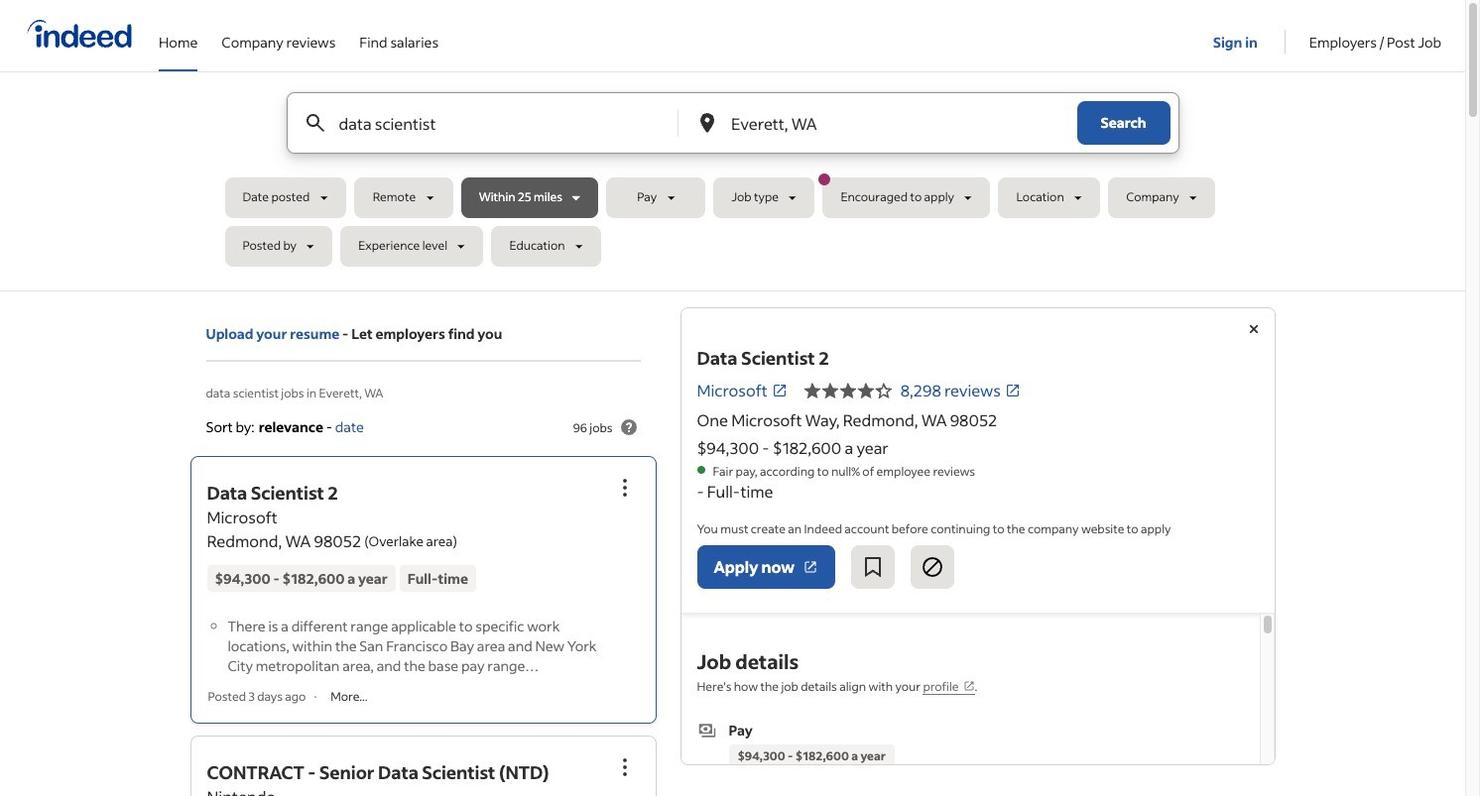 Task type: vqa. For each thing, say whether or not it's contained in the screenshot.
Apply now (opens in a new tab) image
yes



Task type: locate. For each thing, give the bounding box(es) containing it.
4.2 out of 5 stars image
[[804, 379, 893, 403]]

job preferences (opens in a new window) image
[[963, 681, 975, 693]]

None search field
[[225, 92, 1241, 275]]

not interested image
[[921, 556, 945, 580]]

save this job image
[[861, 556, 885, 580]]

Edit location text field
[[727, 93, 1038, 153]]

microsoft (opens in a new tab) image
[[772, 383, 788, 399]]

apply now (opens in a new tab) image
[[803, 560, 819, 576]]



Task type: describe. For each thing, give the bounding box(es) containing it.
close job details image
[[1242, 318, 1266, 341]]

job actions for contract - senior data scientist (ntd) is collapsed image
[[613, 756, 637, 780]]

search: Job title, keywords, or company text field
[[335, 93, 645, 153]]

help icon image
[[617, 416, 641, 440]]

4.2 out of 5 stars. link to 8,298 reviews company ratings (opens in a new tab) image
[[1005, 383, 1021, 399]]

job actions for data scientist 2 is collapsed image
[[613, 477, 637, 500]]



